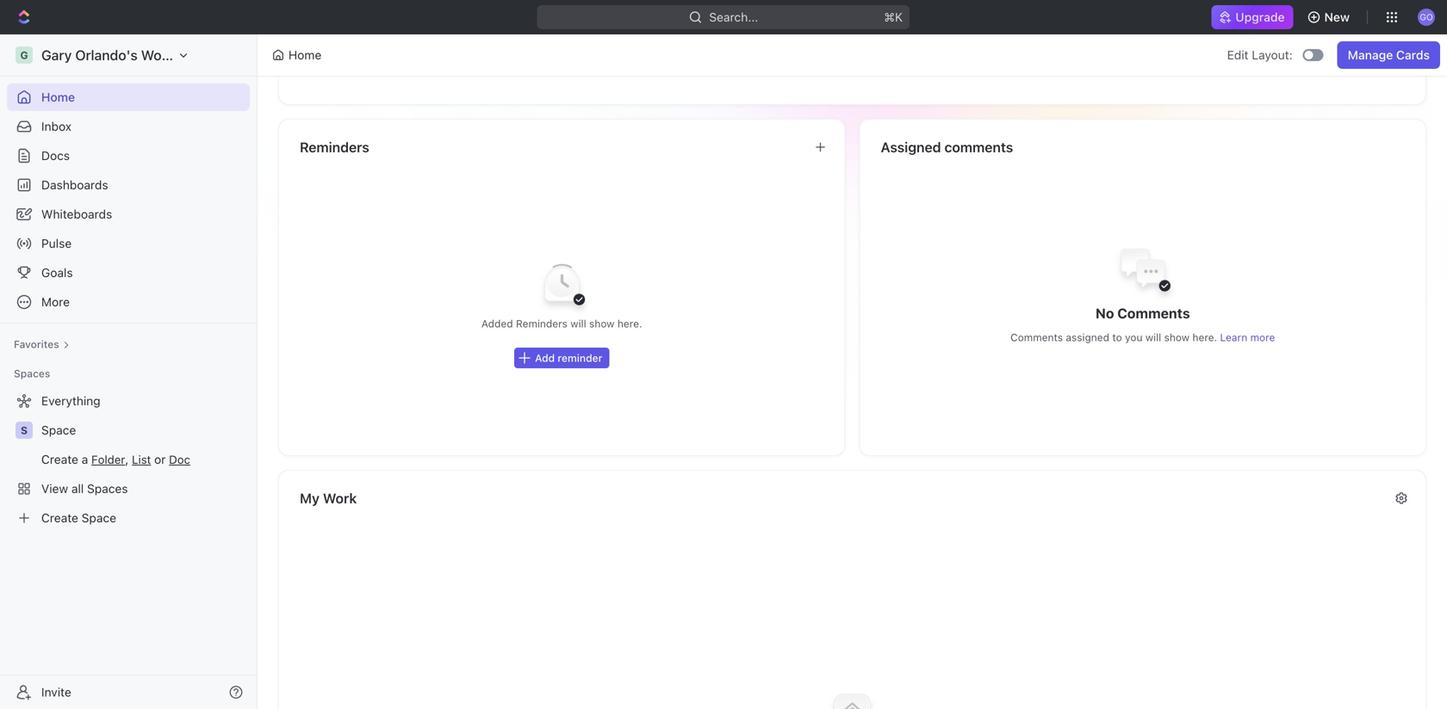 Task type: describe. For each thing, give the bounding box(es) containing it.
create for create a folder , list or doc
[[41, 453, 78, 467]]

favorites
[[14, 339, 59, 351]]

view
[[41, 482, 68, 496]]

manage cards
[[1348, 48, 1430, 62]]

layout:
[[1252, 48, 1293, 62]]

learn
[[1220, 332, 1248, 344]]

view all spaces
[[41, 482, 128, 496]]

inbox link
[[7, 113, 250, 140]]

1 horizontal spatial space
[[82, 511, 116, 526]]

0 vertical spatial comments
[[1118, 305, 1190, 322]]

or
[[154, 453, 166, 467]]

folder
[[91, 453, 125, 467]]

reminder
[[558, 352, 603, 364]]

no comments
[[1096, 305, 1190, 322]]

learn more link
[[1220, 332, 1275, 344]]

add reminder
[[535, 352, 603, 364]]

add reminder button
[[514, 348, 609, 369]]

1 vertical spatial comments
[[1011, 332, 1063, 344]]

invite
[[41, 686, 71, 700]]

1 vertical spatial will
[[1146, 332, 1162, 344]]

0 horizontal spatial spaces
[[14, 368, 50, 380]]

upgrade link
[[1212, 5, 1294, 29]]

you
[[1125, 332, 1143, 344]]

assigned comments
[[881, 139, 1013, 156]]

1 vertical spatial show
[[1164, 332, 1190, 344]]

work
[[323, 491, 357, 507]]

create space link
[[7, 505, 246, 532]]

a
[[82, 453, 88, 467]]

new button
[[1301, 3, 1360, 31]]

no
[[1096, 305, 1114, 322]]

sidebar navigation
[[0, 34, 261, 710]]

my work
[[300, 491, 357, 507]]

home link
[[7, 84, 250, 111]]

upgrade
[[1236, 10, 1285, 24]]

list
[[132, 453, 151, 467]]

goals
[[41, 266, 73, 280]]

all
[[71, 482, 84, 496]]

more button
[[7, 289, 250, 316]]

go button
[[1413, 3, 1441, 31]]

create for create space
[[41, 511, 78, 526]]

manage
[[1348, 48, 1393, 62]]

doc
[[169, 453, 190, 467]]

comments
[[945, 139, 1013, 156]]

,
[[125, 453, 129, 467]]

cards
[[1397, 48, 1430, 62]]

tree inside sidebar navigation
[[7, 388, 250, 532]]

assigned
[[1066, 332, 1110, 344]]

1 horizontal spatial here.
[[1193, 332, 1218, 344]]



Task type: vqa. For each thing, say whether or not it's contained in the screenshot.
tab list
no



Task type: locate. For each thing, give the bounding box(es) containing it.
dashboards
[[41, 178, 108, 192]]

0 vertical spatial here.
[[618, 318, 642, 330]]

0 vertical spatial spaces
[[14, 368, 50, 380]]

1 create from the top
[[41, 453, 78, 467]]

0 vertical spatial show
[[589, 318, 615, 330]]

space link
[[41, 417, 246, 445]]

manage cards button
[[1338, 41, 1441, 69]]

0 horizontal spatial here.
[[618, 318, 642, 330]]

1 horizontal spatial comments
[[1118, 305, 1190, 322]]

home inside sidebar navigation
[[41, 90, 75, 104]]

here.
[[618, 318, 642, 330], [1193, 332, 1218, 344]]

0 horizontal spatial comments
[[1011, 332, 1063, 344]]

dashboards link
[[7, 171, 250, 199]]

create down view
[[41, 511, 78, 526]]

view all spaces link
[[7, 476, 246, 503]]

0 vertical spatial create
[[41, 453, 78, 467]]

1 horizontal spatial show
[[1164, 332, 1190, 344]]

inbox
[[41, 119, 72, 134]]

space
[[41, 423, 76, 438], [82, 511, 116, 526]]

1 vertical spatial space
[[82, 511, 116, 526]]

create a folder , list or doc
[[41, 453, 190, 467]]

1 vertical spatial reminders
[[516, 318, 568, 330]]

1 vertical spatial spaces
[[87, 482, 128, 496]]

space, , element
[[16, 422, 33, 439]]

comments
[[1118, 305, 1190, 322], [1011, 332, 1063, 344]]

doc button
[[169, 453, 190, 467]]

new
[[1325, 10, 1350, 24]]

orlando's
[[75, 47, 138, 63]]

1 vertical spatial here.
[[1193, 332, 1218, 344]]

my
[[300, 491, 320, 507]]

1 vertical spatial create
[[41, 511, 78, 526]]

go
[[1420, 12, 1433, 22]]

list button
[[132, 453, 151, 467]]

reminders
[[300, 139, 369, 156], [516, 318, 568, 330]]

pulse
[[41, 236, 72, 251]]

2 create from the top
[[41, 511, 78, 526]]

whiteboards link
[[7, 201, 250, 228]]

create
[[41, 453, 78, 467], [41, 511, 78, 526]]

s
[[21, 425, 28, 437]]

show down no comments
[[1164, 332, 1190, 344]]

to
[[1113, 332, 1122, 344]]

workspace
[[141, 47, 212, 63]]

more
[[1251, 332, 1275, 344]]

create space
[[41, 511, 116, 526]]

show up reminder
[[589, 318, 615, 330]]

edit layout:
[[1227, 48, 1293, 62]]

show
[[589, 318, 615, 330], [1164, 332, 1190, 344]]

1 vertical spatial home
[[41, 90, 75, 104]]

pulse link
[[7, 230, 250, 258]]

1 horizontal spatial home
[[289, 48, 322, 62]]

0 vertical spatial space
[[41, 423, 76, 438]]

0 horizontal spatial will
[[571, 318, 586, 330]]

0 horizontal spatial show
[[589, 318, 615, 330]]

space down view all spaces
[[82, 511, 116, 526]]

gary orlando's workspace, , element
[[16, 47, 33, 64]]

create left the a at left bottom
[[41, 453, 78, 467]]

spaces down folder
[[87, 482, 128, 496]]

folder button
[[91, 453, 125, 467]]

whiteboards
[[41, 207, 112, 221]]

add
[[535, 352, 555, 364]]

docs link
[[7, 142, 250, 170]]

0 horizontal spatial home
[[41, 90, 75, 104]]

comments up "comments assigned to you will show here. learn more"
[[1118, 305, 1190, 322]]

edit
[[1227, 48, 1249, 62]]

space down "everything"
[[41, 423, 76, 438]]

will up reminder
[[571, 318, 586, 330]]

will
[[571, 318, 586, 330], [1146, 332, 1162, 344]]

0 vertical spatial will
[[571, 318, 586, 330]]

spaces
[[14, 368, 50, 380], [87, 482, 128, 496]]

0 vertical spatial home
[[289, 48, 322, 62]]

0 horizontal spatial reminders
[[300, 139, 369, 156]]

1 horizontal spatial reminders
[[516, 318, 568, 330]]

home
[[289, 48, 322, 62], [41, 90, 75, 104]]

0 horizontal spatial space
[[41, 423, 76, 438]]

⌘k
[[884, 10, 903, 24]]

favorites button
[[7, 334, 76, 355]]

everything link
[[7, 388, 246, 415]]

added
[[482, 318, 513, 330]]

more
[[41, 295, 70, 309]]

docs
[[41, 149, 70, 163]]

0 vertical spatial reminders
[[300, 139, 369, 156]]

g
[[20, 49, 28, 61]]

comments assigned to you will show here. learn more
[[1011, 332, 1275, 344]]

will right you
[[1146, 332, 1162, 344]]

added reminders will show here.
[[482, 318, 642, 330]]

search...
[[710, 10, 759, 24]]

tree
[[7, 388, 250, 532]]

tree containing everything
[[7, 388, 250, 532]]

gary orlando's workspace
[[41, 47, 212, 63]]

comments left assigned
[[1011, 332, 1063, 344]]

gary
[[41, 47, 72, 63]]

assigned
[[881, 139, 941, 156]]

everything
[[41, 394, 100, 408]]

goals link
[[7, 259, 250, 287]]

1 horizontal spatial spaces
[[87, 482, 128, 496]]

1 horizontal spatial will
[[1146, 332, 1162, 344]]

spaces down favorites
[[14, 368, 50, 380]]



